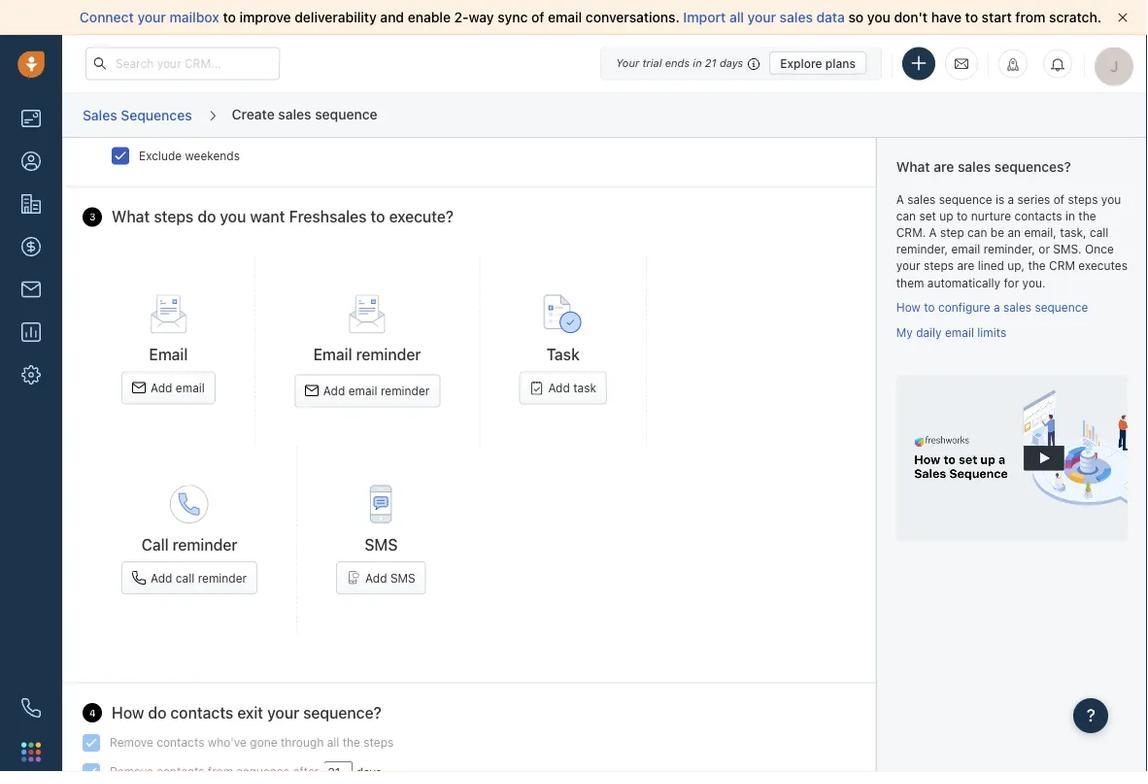 Task type: describe. For each thing, give the bounding box(es) containing it.
freshsales
[[289, 208, 367, 226]]

you.
[[1023, 276, 1046, 289]]

1 vertical spatial a
[[930, 226, 938, 239]]

steps down 'exclude'
[[154, 208, 194, 226]]

automatically
[[928, 276, 1001, 289]]

2 vertical spatial the
[[343, 736, 361, 750]]

add call reminder
[[151, 572, 247, 585]]

connect
[[80, 9, 134, 25]]

4
[[89, 708, 96, 719]]

exit
[[237, 704, 263, 722]]

through
[[281, 736, 324, 750]]

2 horizontal spatial sequence
[[1035, 301, 1089, 314]]

2 vertical spatial you
[[220, 208, 246, 226]]

an
[[1008, 226, 1022, 239]]

daily
[[917, 326, 942, 339]]

remove
[[110, 736, 154, 750]]

how for how to configure a sales sequence
[[897, 301, 921, 314]]

once
[[1086, 243, 1115, 256]]

to right mailbox
[[223, 9, 236, 25]]

0 horizontal spatial can
[[897, 209, 917, 223]]

sms inside button
[[391, 572, 416, 585]]

connect your mailbox link
[[80, 9, 223, 25]]

sequence for create sales sequence
[[315, 106, 378, 122]]

a inside a sales sequence is a series of steps you can set up to nurture contacts in the crm. a step can be an email, task, call reminder, email reminder, or sms. once your steps are lined up, the crm executes them automatically for you.
[[1008, 193, 1015, 206]]

plans
[[826, 56, 856, 70]]

2-
[[455, 9, 469, 25]]

create
[[232, 106, 275, 122]]

executes
[[1079, 259, 1128, 273]]

explore
[[781, 56, 823, 70]]

0 vertical spatial all
[[730, 9, 744, 25]]

trial
[[643, 57, 662, 69]]

import
[[684, 9, 726, 25]]

set
[[920, 209, 937, 223]]

or
[[1039, 243, 1051, 256]]

sync
[[498, 9, 528, 25]]

my daily email limits link
[[897, 326, 1007, 339]]

task,
[[1061, 226, 1087, 239]]

add email button
[[121, 372, 216, 405]]

1 vertical spatial contacts
[[171, 704, 234, 722]]

add sms button
[[336, 562, 426, 595]]

add email
[[151, 381, 205, 395]]

steps down sequence?
[[364, 736, 394, 750]]

improve
[[240, 9, 291, 25]]

how to configure a sales sequence
[[897, 301, 1089, 314]]

your right import
[[748, 9, 777, 25]]

0 vertical spatial in
[[693, 57, 702, 69]]

crm.
[[897, 226, 926, 239]]

reminder up add call reminder
[[173, 536, 238, 554]]

add email reminder
[[323, 384, 430, 398]]

my daily email limits
[[897, 326, 1007, 339]]

exclude
[[139, 149, 182, 162]]

sales
[[83, 107, 117, 123]]

conversations.
[[586, 9, 680, 25]]

gone
[[250, 736, 278, 750]]

days
[[720, 57, 744, 69]]

reminder inside button
[[381, 384, 430, 398]]

phone image
[[21, 699, 41, 718]]

0 vertical spatial sms
[[365, 536, 398, 554]]

2 horizontal spatial the
[[1079, 209, 1097, 223]]

add sms
[[366, 572, 416, 585]]

for
[[1004, 276, 1020, 289]]

sms.
[[1054, 243, 1082, 256]]

remove contacts who've gone through all the steps
[[110, 736, 394, 750]]

in inside a sales sequence is a series of steps you can set up to nurture contacts in the crm. a step can be an email, task, call reminder, email reminder, or sms. once your steps are lined up, the crm executes them automatically for you.
[[1066, 209, 1076, 223]]

reminder inside button
[[198, 572, 247, 585]]

so
[[849, 9, 864, 25]]

what steps do you want freshsales to execute?
[[112, 208, 454, 226]]

2 vertical spatial contacts
[[157, 736, 205, 750]]

mailbox
[[170, 9, 219, 25]]

call reminder
[[142, 536, 238, 554]]

to left execute?
[[371, 208, 385, 226]]

call inside a sales sequence is a series of steps you can set up to nurture contacts in the crm. a step can be an email, task, call reminder, email reminder, or sms. once your steps are lined up, the crm executes them automatically for you.
[[1090, 226, 1109, 239]]

series
[[1018, 193, 1051, 206]]

add for email
[[151, 381, 172, 395]]

exclude weekends
[[139, 149, 240, 162]]

steps up 'automatically'
[[924, 259, 954, 273]]

how for how do contacts exit your sequence?
[[112, 704, 144, 722]]

0 horizontal spatial are
[[934, 159, 955, 175]]

start
[[982, 9, 1012, 25]]

your trial ends in 21 days
[[616, 57, 744, 69]]

add for sms
[[366, 572, 387, 585]]

3
[[89, 211, 96, 223]]

0 vertical spatial a
[[897, 193, 905, 206]]

your
[[616, 57, 640, 69]]

send email image
[[955, 56, 969, 72]]

be
[[991, 226, 1005, 239]]

sales sequences
[[83, 107, 192, 123]]

1 horizontal spatial do
[[198, 208, 216, 226]]

sales left data
[[780, 9, 813, 25]]

execute?
[[389, 208, 454, 226]]

1 vertical spatial do
[[148, 704, 167, 722]]

Search your CRM... text field
[[86, 47, 280, 80]]



Task type: locate. For each thing, give the bounding box(es) containing it.
add task button
[[519, 372, 607, 405]]

0 vertical spatial what
[[897, 159, 931, 175]]

of inside a sales sequence is a series of steps you can set up to nurture contacts in the crm. a step can be an email, task, call reminder, email reminder, or sms. once your steps are lined up, the crm executes them automatically for you.
[[1054, 193, 1065, 206]]

my
[[897, 326, 913, 339]]

can up crm.
[[897, 209, 917, 223]]

call inside button
[[176, 572, 195, 585]]

sales down for
[[1004, 301, 1032, 314]]

reminder,
[[897, 243, 949, 256], [984, 243, 1036, 256]]

0 horizontal spatial reminder,
[[897, 243, 949, 256]]

how up remove
[[112, 704, 144, 722]]

connect your mailbox to improve deliverability and enable 2-way sync of email conversations. import all your sales data so you don't have to start from scratch.
[[80, 9, 1102, 25]]

0 horizontal spatial all
[[327, 736, 340, 750]]

are up up at the right
[[934, 159, 955, 175]]

email for email
[[149, 345, 188, 364]]

add for task
[[549, 381, 570, 395]]

what for what are sales sequences?
[[897, 159, 931, 175]]

close image
[[1119, 13, 1128, 22]]

0 horizontal spatial the
[[343, 736, 361, 750]]

data
[[817, 9, 845, 25]]

1 vertical spatial how
[[112, 704, 144, 722]]

the up the task,
[[1079, 209, 1097, 223]]

enable
[[408, 9, 451, 25]]

1 horizontal spatial email
[[314, 345, 352, 364]]

1 horizontal spatial a
[[1008, 193, 1015, 206]]

ends
[[665, 57, 690, 69]]

weekends
[[185, 149, 240, 162]]

how to configure a sales sequence link
[[897, 301, 1089, 314]]

task
[[547, 345, 580, 364]]

call down the call reminder
[[176, 572, 195, 585]]

1 horizontal spatial are
[[958, 259, 975, 273]]

email inside a sales sequence is a series of steps you can set up to nurture contacts in the crm. a step can be an email, task, call reminder, email reminder, or sms. once your steps are lined up, the crm executes them automatically for you.
[[952, 243, 981, 256]]

0 horizontal spatial a
[[994, 301, 1001, 314]]

explore plans
[[781, 56, 856, 70]]

0 horizontal spatial what
[[112, 208, 150, 226]]

reminder, down crm.
[[897, 243, 949, 256]]

your inside a sales sequence is a series of steps you can set up to nurture contacts in the crm. a step can be an email, task, call reminder, email reminder, or sms. once your steps are lined up, the crm executes them automatically for you.
[[897, 259, 921, 273]]

sequences
[[121, 107, 192, 123]]

explore plans link
[[770, 52, 867, 75]]

want
[[250, 208, 285, 226]]

email up add email button
[[149, 345, 188, 364]]

email up "add email reminder" button
[[314, 345, 352, 364]]

call up the once
[[1090, 226, 1109, 239]]

0 horizontal spatial a
[[897, 193, 905, 206]]

1 vertical spatial can
[[968, 226, 988, 239]]

sequence inside a sales sequence is a series of steps you can set up to nurture contacts in the crm. a step can be an email, task, call reminder, email reminder, or sms. once your steps are lined up, the crm executes them automatically for you.
[[939, 193, 993, 206]]

0 vertical spatial a
[[1008, 193, 1015, 206]]

the down sequence?
[[343, 736, 361, 750]]

None text field
[[324, 762, 353, 773]]

0 horizontal spatial do
[[148, 704, 167, 722]]

your up the 'them'
[[897, 259, 921, 273]]

1 vertical spatial what
[[112, 208, 150, 226]]

1 vertical spatial are
[[958, 259, 975, 273]]

of right series
[[1054, 193, 1065, 206]]

1 horizontal spatial of
[[1054, 193, 1065, 206]]

0 vertical spatial sequence
[[315, 106, 378, 122]]

reminder
[[356, 345, 421, 364], [381, 384, 430, 398], [173, 536, 238, 554], [198, 572, 247, 585]]

1 horizontal spatial call
[[1090, 226, 1109, 239]]

are up 'automatically'
[[958, 259, 975, 273]]

0 horizontal spatial how
[[112, 704, 144, 722]]

reminder up add email reminder
[[356, 345, 421, 364]]

1 horizontal spatial can
[[968, 226, 988, 239]]

do
[[198, 208, 216, 226], [148, 704, 167, 722]]

don't
[[895, 9, 928, 25]]

sales up the set
[[908, 193, 936, 206]]

0 horizontal spatial call
[[176, 572, 195, 585]]

freshworks switcher image
[[21, 743, 41, 762]]

of
[[532, 9, 545, 25], [1054, 193, 1065, 206]]

a right is
[[1008, 193, 1015, 206]]

create sales sequence
[[232, 106, 378, 122]]

are
[[934, 159, 955, 175], [958, 259, 975, 273]]

you inside a sales sequence is a series of steps you can set up to nurture contacts in the crm. a step can be an email, task, call reminder, email reminder, or sms. once your steps are lined up, the crm executes them automatically for you.
[[1102, 193, 1122, 206]]

from
[[1016, 9, 1046, 25]]

sales
[[780, 9, 813, 25], [278, 106, 312, 122], [958, 159, 991, 175], [908, 193, 936, 206], [1004, 301, 1032, 314]]

1 horizontal spatial sequence
[[939, 193, 993, 206]]

sms
[[365, 536, 398, 554], [391, 572, 416, 585]]

1 horizontal spatial a
[[930, 226, 938, 239]]

add for email reminder
[[323, 384, 345, 398]]

sequences?
[[995, 159, 1072, 175]]

contacts left who've
[[157, 736, 205, 750]]

21
[[705, 57, 717, 69]]

in
[[693, 57, 702, 69], [1066, 209, 1076, 223]]

all
[[730, 9, 744, 25], [327, 736, 340, 750]]

1 reminder, from the left
[[897, 243, 949, 256]]

in up the task,
[[1066, 209, 1076, 223]]

what's new image
[[1007, 58, 1020, 71]]

0 horizontal spatial you
[[220, 208, 246, 226]]

can left be on the right of the page
[[968, 226, 988, 239]]

0 vertical spatial you
[[868, 9, 891, 25]]

can
[[897, 209, 917, 223], [968, 226, 988, 239]]

0 horizontal spatial email
[[149, 345, 188, 364]]

0 vertical spatial contacts
[[1015, 209, 1063, 223]]

email for email reminder
[[314, 345, 352, 364]]

sequence up up at the right
[[939, 193, 993, 206]]

1 horizontal spatial all
[[730, 9, 744, 25]]

who've
[[208, 736, 247, 750]]

1 email from the left
[[149, 345, 188, 364]]

sequence right the create
[[315, 106, 378, 122]]

how
[[897, 301, 921, 314], [112, 704, 144, 722]]

email,
[[1025, 226, 1057, 239]]

sequence for a sales sequence is a series of steps you can set up to nurture contacts in the crm. a step can be an email, task, call reminder, email reminder, or sms. once your steps are lined up, the crm executes them automatically for you.
[[939, 193, 993, 206]]

1 horizontal spatial in
[[1066, 209, 1076, 223]]

1 horizontal spatial how
[[897, 301, 921, 314]]

do up remove
[[148, 704, 167, 722]]

2 horizontal spatial you
[[1102, 193, 1122, 206]]

sales sequences link
[[82, 100, 193, 130]]

is
[[996, 193, 1005, 206]]

0 vertical spatial the
[[1079, 209, 1097, 223]]

step
[[941, 226, 965, 239]]

0 vertical spatial how
[[897, 301, 921, 314]]

1 vertical spatial sms
[[391, 572, 416, 585]]

and
[[380, 9, 404, 25]]

crm
[[1050, 259, 1076, 273]]

nurture
[[972, 209, 1012, 223]]

contacts
[[1015, 209, 1063, 223], [171, 704, 234, 722], [157, 736, 205, 750]]

how do contacts exit your sequence?
[[112, 704, 382, 722]]

add email reminder button
[[294, 375, 441, 408]]

add for call reminder
[[151, 572, 172, 585]]

1 horizontal spatial you
[[868, 9, 891, 25]]

contacts inside a sales sequence is a series of steps you can set up to nurture contacts in the crm. a step can be an email, task, call reminder, email reminder, or sms. once your steps are lined up, the crm executes them automatically for you.
[[1015, 209, 1063, 223]]

sales up 'nurture' at the right of the page
[[958, 159, 991, 175]]

do left want at top
[[198, 208, 216, 226]]

contacts up email,
[[1015, 209, 1063, 223]]

are inside a sales sequence is a series of steps you can set up to nurture contacts in the crm. a step can be an email, task, call reminder, email reminder, or sms. once your steps are lined up, the crm executes them automatically for you.
[[958, 259, 975, 273]]

1 horizontal spatial the
[[1029, 259, 1046, 273]]

1 vertical spatial sequence
[[939, 193, 993, 206]]

sequence down you.
[[1035, 301, 1089, 314]]

you up the once
[[1102, 193, 1122, 206]]

1 vertical spatial all
[[327, 736, 340, 750]]

1 vertical spatial a
[[994, 301, 1001, 314]]

1 vertical spatial you
[[1102, 193, 1122, 206]]

reminder, down an
[[984, 243, 1036, 256]]

0 vertical spatial of
[[532, 9, 545, 25]]

you left want at top
[[220, 208, 246, 226]]

to up daily
[[924, 301, 935, 314]]

you
[[868, 9, 891, 25], [1102, 193, 1122, 206], [220, 208, 246, 226]]

a up crm.
[[897, 193, 905, 206]]

1 vertical spatial call
[[176, 572, 195, 585]]

0 horizontal spatial of
[[532, 9, 545, 25]]

phone element
[[12, 689, 51, 728]]

steps up the task,
[[1069, 193, 1099, 206]]

sales right the create
[[278, 106, 312, 122]]

import all your sales data link
[[684, 9, 849, 25]]

reminder down the call reminder
[[198, 572, 247, 585]]

lined
[[978, 259, 1005, 273]]

scratch.
[[1050, 9, 1102, 25]]

contacts up who've
[[171, 704, 234, 722]]

a sales sequence is a series of steps you can set up to nurture contacts in the crm. a step can be an email, task, call reminder, email reminder, or sms. once your steps are lined up, the crm executes them automatically for you.
[[897, 193, 1128, 289]]

0 vertical spatial do
[[198, 208, 216, 226]]

email reminder
[[314, 345, 421, 364]]

add call reminder button
[[121, 562, 258, 595]]

what right 3
[[112, 208, 150, 226]]

what for what steps do you want freshsales to execute?
[[112, 208, 150, 226]]

1 horizontal spatial what
[[897, 159, 931, 175]]

the up you.
[[1029, 259, 1046, 273]]

all right through
[[327, 736, 340, 750]]

sales inside a sales sequence is a series of steps you can set up to nurture contacts in the crm. a step can be an email, task, call reminder, email reminder, or sms. once your steps are lined up, the crm executes them automatically for you.
[[908, 193, 936, 206]]

a up the 'limits' on the top right of the page
[[994, 301, 1001, 314]]

call
[[142, 536, 169, 554]]

1 vertical spatial in
[[1066, 209, 1076, 223]]

them
[[897, 276, 925, 289]]

in left 21
[[693, 57, 702, 69]]

have
[[932, 9, 962, 25]]

what
[[897, 159, 931, 175], [112, 208, 150, 226]]

to right up at the right
[[957, 209, 968, 223]]

0 horizontal spatial sequence
[[315, 106, 378, 122]]

0 vertical spatial call
[[1090, 226, 1109, 239]]

up,
[[1008, 259, 1025, 273]]

limits
[[978, 326, 1007, 339]]

up
[[940, 209, 954, 223]]

sequence?
[[303, 704, 382, 722]]

0 vertical spatial are
[[934, 159, 955, 175]]

add inside button
[[151, 572, 172, 585]]

2 vertical spatial sequence
[[1035, 301, 1089, 314]]

task
[[574, 381, 597, 395]]

1 horizontal spatial reminder,
[[984, 243, 1036, 256]]

add
[[151, 381, 172, 395], [549, 381, 570, 395], [323, 384, 345, 398], [151, 572, 172, 585], [366, 572, 387, 585]]

reminder down email reminder
[[381, 384, 430, 398]]

2 reminder, from the left
[[984, 243, 1036, 256]]

0 vertical spatial can
[[897, 209, 917, 223]]

1 vertical spatial the
[[1029, 259, 1046, 273]]

2 email from the left
[[314, 345, 352, 364]]

you right 'so'
[[868, 9, 891, 25]]

way
[[469, 9, 494, 25]]

what up the set
[[897, 159, 931, 175]]

deliverability
[[295, 9, 377, 25]]

0 horizontal spatial in
[[693, 57, 702, 69]]

your right the exit at the bottom
[[267, 704, 300, 722]]

how down the 'them'
[[897, 301, 921, 314]]

add task
[[549, 381, 597, 395]]

to left start
[[966, 9, 979, 25]]

configure
[[939, 301, 991, 314]]

to inside a sales sequence is a series of steps you can set up to nurture contacts in the crm. a step can be an email, task, call reminder, email reminder, or sms. once your steps are lined up, the crm executes them automatically for you.
[[957, 209, 968, 223]]

1 vertical spatial of
[[1054, 193, 1065, 206]]

a
[[1008, 193, 1015, 206], [994, 301, 1001, 314]]

of right 'sync'
[[532, 9, 545, 25]]

a down the set
[[930, 226, 938, 239]]

what are sales sequences?
[[897, 159, 1072, 175]]

your left mailbox
[[138, 9, 166, 25]]

all right import
[[730, 9, 744, 25]]



Task type: vqa. For each thing, say whether or not it's contained in the screenshot.
call inside the A sales sequence is a series of steps you can set up to nurture contacts in the CRM. A step can be an email, task, call reminder, email reminder, or SMS. Once your steps are lined up, the CRM executes them automatically for you.
yes



